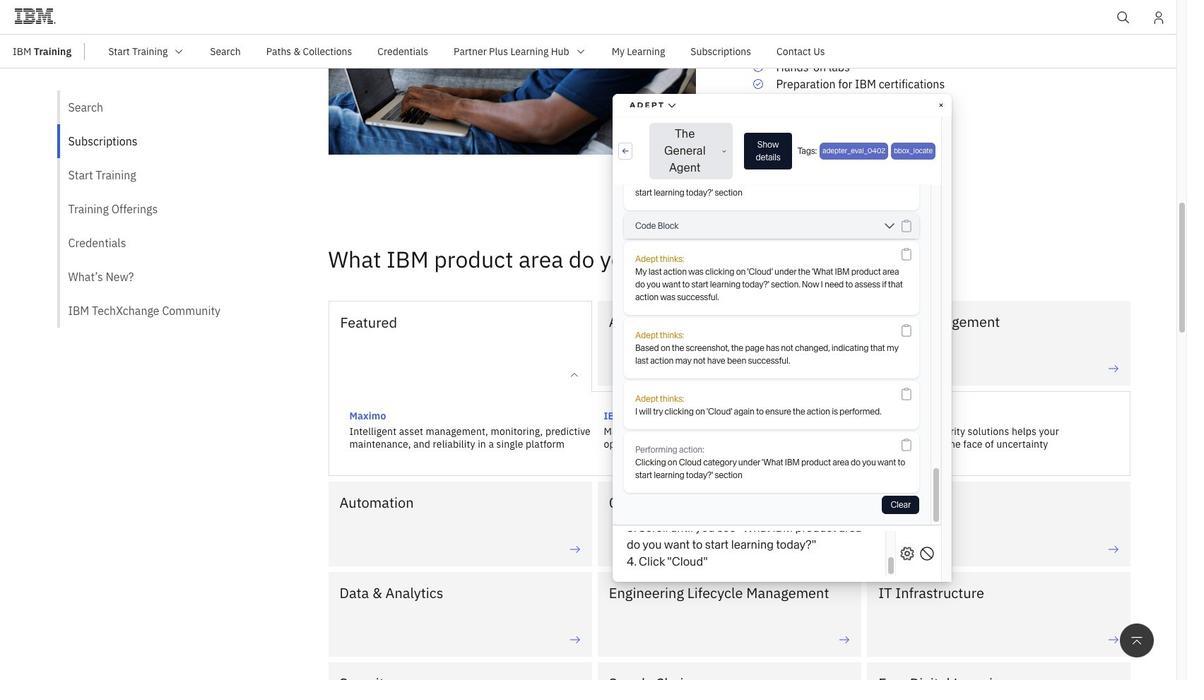 Task type: vqa. For each thing, say whether or not it's contained in the screenshot.
the 'Search' "image" on the right top of the page
yes



Task type: locate. For each thing, give the bounding box(es) containing it.
partner plus learning hub image
[[575, 46, 586, 57]]

ibm platform name element
[[0, 0, 1177, 40], [0, 35, 1177, 69], [96, 35, 1177, 68]]

start training image
[[173, 46, 185, 57]]

notifications image
[[1152, 11, 1166, 25]]



Task type: describe. For each thing, give the bounding box(es) containing it.
search image
[[1117, 11, 1131, 25]]

scroll to top image
[[1130, 634, 1144, 648]]



